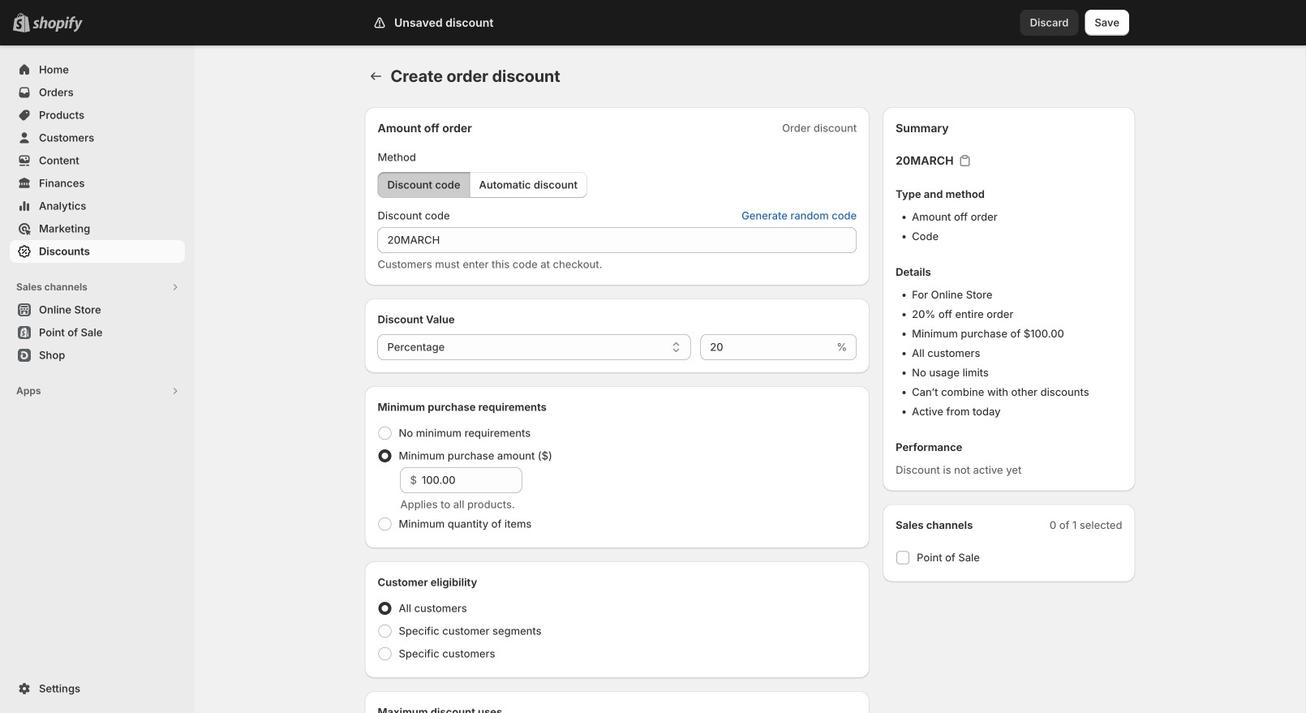 Task type: locate. For each thing, give the bounding box(es) containing it.
shopify image
[[32, 16, 83, 32]]

None text field
[[378, 227, 857, 253]]

None text field
[[701, 334, 834, 360]]



Task type: vqa. For each thing, say whether or not it's contained in the screenshot.
0.00 text box
yes



Task type: describe. For each thing, give the bounding box(es) containing it.
0.00 text field
[[422, 467, 522, 493]]



